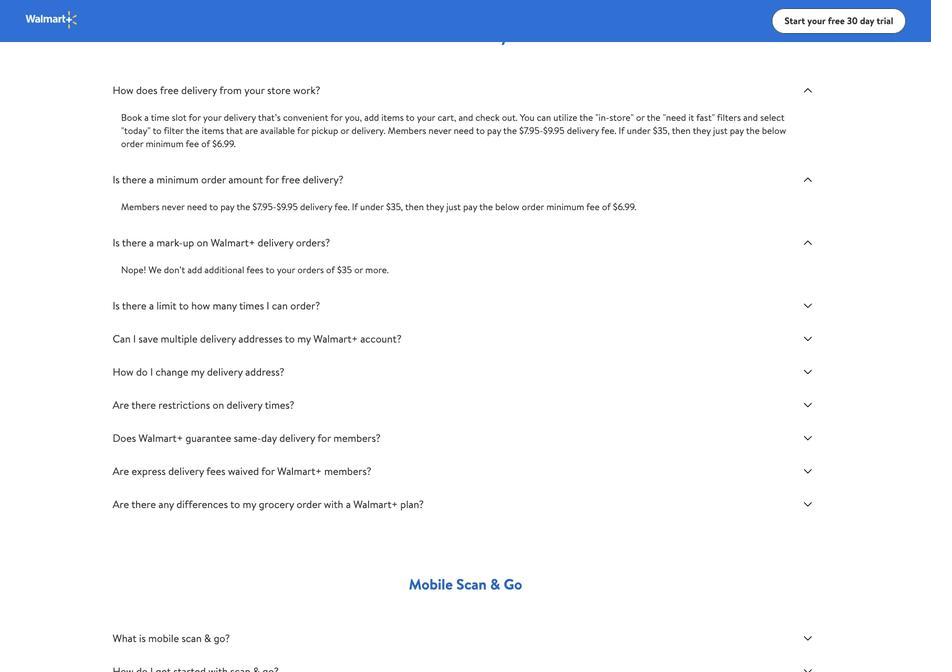 Task type: vqa. For each thing, say whether or not it's contained in the screenshot.
42 at the bottom
no



Task type: locate. For each thing, give the bounding box(es) containing it.
does
[[136, 83, 158, 97]]

1 vertical spatial $9.95
[[277, 200, 298, 213]]

out.
[[502, 111, 518, 124]]

0 horizontal spatial fee.
[[335, 200, 350, 213]]

0 horizontal spatial &
[[204, 631, 211, 645]]

a
[[144, 111, 149, 124], [149, 172, 154, 187], [149, 235, 154, 250], [149, 298, 154, 313], [346, 497, 351, 511]]

1 how from the top
[[113, 83, 134, 97]]

how does free delivery from your store work?
[[113, 83, 321, 97]]

1 vertical spatial then
[[405, 200, 424, 213]]

there up nope!
[[122, 235, 147, 250]]

need left check
[[454, 124, 474, 137]]

$9.95 right you
[[543, 124, 565, 137]]

delivery?
[[303, 172, 344, 187]]

1 vertical spatial are
[[113, 464, 129, 478]]

mobile scan & go
[[409, 574, 523, 594]]

grocery
[[259, 497, 294, 511]]

need up up
[[187, 200, 207, 213]]

free left delivery?
[[281, 172, 300, 187]]

how for how do i change my delivery address?
[[113, 365, 134, 379]]

items left that
[[202, 124, 224, 137]]

$7.95- down amount
[[253, 200, 277, 213]]

and
[[459, 111, 474, 124], [744, 111, 758, 124]]

1 vertical spatial my
[[191, 365, 205, 379]]

they
[[693, 124, 711, 137], [426, 200, 444, 213]]

1 horizontal spatial $7.95-
[[519, 124, 544, 137]]

my left grocery
[[243, 497, 256, 511]]

add
[[364, 111, 379, 124], [188, 263, 202, 276]]

just
[[713, 124, 728, 137], [447, 200, 461, 213]]

1 horizontal spatial under
[[627, 124, 651, 137]]

0 horizontal spatial items
[[202, 124, 224, 137]]

can inside book a time slot for your delivery that's convenient for you, add items to your cart, and check out. you can utilize the "in-store" or the "need it fast" filters and select "today" to filter the items that are available for pickup or delivery. members never need to pay the $7.95-$9.95 delivery fee. if under $35, then they just pay the below order minimum fee of $6.99.
[[537, 111, 551, 124]]

how left do
[[113, 365, 134, 379]]

0 vertical spatial add
[[364, 111, 379, 124]]

members right 'delivery.'
[[388, 124, 426, 137]]

fee. down delivery?
[[335, 200, 350, 213]]

amount
[[229, 172, 263, 187]]

my down order? at the top of the page
[[297, 332, 311, 346]]

delivery.
[[352, 124, 386, 137]]

30
[[848, 14, 858, 27]]

0 horizontal spatial $6.99.
[[212, 137, 236, 150]]

0 horizontal spatial then
[[405, 200, 424, 213]]

1 horizontal spatial they
[[693, 124, 711, 137]]

day inside 'button'
[[860, 14, 875, 27]]

there for are there restrictions on delivery times?
[[131, 398, 156, 412]]

pay
[[487, 124, 501, 137], [730, 124, 744, 137], [221, 200, 235, 213], [463, 200, 477, 213]]

of
[[201, 137, 210, 150], [602, 200, 611, 213], [326, 263, 335, 276]]

1 horizontal spatial fees
[[247, 263, 264, 276]]

$9.95 up orders?
[[277, 200, 298, 213]]

minimum
[[146, 137, 184, 150], [157, 172, 199, 187], [547, 200, 585, 213]]

free for does
[[160, 83, 179, 97]]

0 horizontal spatial they
[[426, 200, 444, 213]]

1 vertical spatial members
[[121, 200, 160, 213]]

are for are there any differences to my grocery order with a walmart+ plan?
[[113, 497, 129, 511]]

there left the limit
[[122, 298, 147, 313]]

1 vertical spatial day
[[261, 431, 277, 445]]

there down "today" on the left of the page
[[122, 172, 147, 187]]

1 vertical spatial add
[[188, 263, 202, 276]]

i right do
[[150, 365, 153, 379]]

are
[[245, 124, 258, 137]]

delivery up are there restrictions on delivery times?
[[207, 365, 243, 379]]

how do i change my delivery address? image
[[802, 366, 815, 378]]

fees right "additional"
[[247, 263, 264, 276]]

any
[[159, 497, 174, 511]]

1 vertical spatial $35,
[[386, 200, 403, 213]]

1 horizontal spatial on
[[213, 398, 224, 412]]

1 vertical spatial minimum
[[157, 172, 199, 187]]

1 vertical spatial is
[[113, 235, 120, 250]]

free delivery
[[423, 26, 508, 46]]

scan
[[457, 574, 487, 594]]

0 vertical spatial minimum
[[146, 137, 184, 150]]

a left time at the top left of page
[[144, 111, 149, 124]]

free right does
[[160, 83, 179, 97]]

are there any differences to my grocery order with a walmart+ plan?
[[113, 497, 424, 511]]

do
[[136, 365, 148, 379]]

i
[[267, 298, 270, 313], [133, 332, 136, 346], [150, 365, 153, 379]]

0 horizontal spatial $35,
[[386, 200, 403, 213]]

0 vertical spatial fee.
[[602, 124, 617, 137]]

to right addresses
[[285, 332, 295, 346]]

there for is there a mark-up on walmart+ delivery orders?
[[122, 235, 147, 250]]

add right don't
[[188, 263, 202, 276]]

to
[[406, 111, 415, 124], [153, 124, 162, 137], [476, 124, 485, 137], [209, 200, 218, 213], [266, 263, 275, 276], [179, 298, 189, 313], [285, 332, 295, 346], [230, 497, 240, 511]]

0 vertical spatial if
[[619, 124, 625, 137]]

$35,
[[653, 124, 670, 137], [386, 200, 403, 213]]

never up mark-
[[162, 200, 185, 213]]

1 vertical spatial free
[[160, 83, 179, 97]]

can
[[113, 332, 131, 346]]

1 horizontal spatial never
[[429, 124, 452, 137]]

your
[[808, 14, 826, 27], [244, 83, 265, 97], [203, 111, 222, 124], [417, 111, 436, 124], [277, 263, 295, 276]]

1 horizontal spatial of
[[326, 263, 335, 276]]

a left mark-
[[149, 235, 154, 250]]

0 vertical spatial $9.95
[[543, 124, 565, 137]]

& left go?
[[204, 631, 211, 645]]

2 vertical spatial my
[[243, 497, 256, 511]]

&
[[491, 574, 500, 594], [204, 631, 211, 645]]

your right start
[[808, 14, 826, 27]]

0 horizontal spatial add
[[188, 263, 202, 276]]

0 horizontal spatial need
[[187, 200, 207, 213]]

add right you,
[[364, 111, 379, 124]]

on
[[197, 235, 208, 250], [213, 398, 224, 412]]

my right the change
[[191, 365, 205, 379]]

my
[[297, 332, 311, 346], [191, 365, 205, 379], [243, 497, 256, 511]]

0 vertical spatial need
[[454, 124, 474, 137]]

1 horizontal spatial $35,
[[653, 124, 670, 137]]

there down do
[[131, 398, 156, 412]]

below
[[762, 124, 787, 137], [495, 200, 520, 213]]

same-
[[234, 431, 261, 445]]

1 vertical spatial need
[[187, 200, 207, 213]]

0 horizontal spatial i
[[133, 332, 136, 346]]

slot
[[172, 111, 187, 124]]

fees left waived
[[207, 464, 226, 478]]

0 horizontal spatial fee
[[186, 137, 199, 150]]

are there restrictions on delivery times?
[[113, 398, 295, 412]]

0 horizontal spatial if
[[352, 200, 358, 213]]

for
[[189, 111, 201, 124], [331, 111, 343, 124], [297, 124, 309, 137], [266, 172, 279, 187], [318, 431, 331, 445], [261, 464, 275, 478]]

1 horizontal spatial just
[[713, 124, 728, 137]]

0 horizontal spatial fees
[[207, 464, 226, 478]]

0 vertical spatial $6.99.
[[212, 137, 236, 150]]

free inside start your free 30 day trial 'button'
[[828, 14, 845, 27]]

members up mark-
[[121, 200, 160, 213]]

a down "today" on the left of the page
[[149, 172, 154, 187]]

is there a limit to how many times i can order? image
[[802, 300, 815, 312]]

0 vertical spatial fee
[[186, 137, 199, 150]]

1 horizontal spatial below
[[762, 124, 787, 137]]

$6.99. inside book a time slot for your delivery that's convenient for you, add items to your cart, and check out. you can utilize the "in-store" or the "need it fast" filters and select "today" to filter the items that are available for pickup or delivery. members never need to pay the $7.95-$9.95 delivery fee. if under $35, then they just pay the below order minimum fee of $6.99.
[[212, 137, 236, 150]]

or right store"
[[636, 111, 645, 124]]

0 vertical spatial $35,
[[653, 124, 670, 137]]

is for is there a limit to how many times i can order?
[[113, 298, 120, 313]]

0 horizontal spatial below
[[495, 200, 520, 213]]

can i save multiple delivery addresses to my walmart+ account? image
[[802, 333, 815, 345]]

delivery down is there a limit to how many times i can order?
[[200, 332, 236, 346]]

need inside book a time slot for your delivery that's convenient for you, add items to your cart, and check out. you can utilize the "in-store" or the "need it fast" filters and select "today" to filter the items that are available for pickup or delivery. members never need to pay the $7.95-$9.95 delivery fee. if under $35, then they just pay the below order minimum fee of $6.99.
[[454, 124, 474, 137]]

and right filters
[[744, 111, 758, 124]]

0 horizontal spatial can
[[272, 298, 288, 313]]

0 horizontal spatial day
[[261, 431, 277, 445]]

or right pickup
[[341, 124, 349, 137]]

1 horizontal spatial $9.95
[[543, 124, 565, 137]]

walmart+ up "additional"
[[211, 235, 255, 250]]

1 vertical spatial on
[[213, 398, 224, 412]]

i right can on the left
[[133, 332, 136, 346]]

2 vertical spatial of
[[326, 263, 335, 276]]

are for are there restrictions on delivery times?
[[113, 398, 129, 412]]

mark-
[[157, 235, 183, 250]]

or right $35
[[354, 263, 363, 276]]

1 are from the top
[[113, 398, 129, 412]]

1 vertical spatial if
[[352, 200, 358, 213]]

0 vertical spatial i
[[267, 298, 270, 313]]

0 vertical spatial $7.95-
[[519, 124, 544, 137]]

a left the limit
[[149, 298, 154, 313]]

3 is from the top
[[113, 298, 120, 313]]

how left does
[[113, 83, 134, 97]]

0 vertical spatial fees
[[247, 263, 264, 276]]

2 vertical spatial i
[[150, 365, 153, 379]]

1 vertical spatial can
[[272, 298, 288, 313]]

"need
[[663, 111, 687, 124]]

$7.95- right out.
[[519, 124, 544, 137]]

0 horizontal spatial and
[[459, 111, 474, 124]]

limit
[[157, 298, 177, 313]]

walmart+ up 'express'
[[139, 431, 183, 445]]

2 vertical spatial is
[[113, 298, 120, 313]]

are up does
[[113, 398, 129, 412]]

can right you
[[537, 111, 551, 124]]

fee. inside book a time slot for your delivery that's convenient for you, add items to your cart, and check out. you can utilize the "in-store" or the "need it fast" filters and select "today" to filter the items that are available for pickup or delivery. members never need to pay the $7.95-$9.95 delivery fee. if under $35, then they just pay the below order minimum fee of $6.99.
[[602, 124, 617, 137]]

day down times?
[[261, 431, 277, 445]]

free left 30
[[828, 14, 845, 27]]

1 vertical spatial &
[[204, 631, 211, 645]]

that's
[[258, 111, 281, 124]]

walmart+ left plan?
[[354, 497, 398, 511]]

0 vertical spatial then
[[672, 124, 691, 137]]

are
[[113, 398, 129, 412], [113, 464, 129, 478], [113, 497, 129, 511]]

is there a mark-up on walmart+ delivery orders?
[[113, 235, 330, 250]]

1 horizontal spatial day
[[860, 14, 875, 27]]

then
[[672, 124, 691, 137], [405, 200, 424, 213]]

1 horizontal spatial add
[[364, 111, 379, 124]]

1 horizontal spatial &
[[491, 574, 500, 594]]

3 are from the top
[[113, 497, 129, 511]]

& left "go"
[[491, 574, 500, 594]]

items right you,
[[382, 111, 404, 124]]

are left any
[[113, 497, 129, 511]]

are left 'express'
[[113, 464, 129, 478]]

$6.99.
[[212, 137, 236, 150], [613, 200, 637, 213]]

1 horizontal spatial items
[[382, 111, 404, 124]]

need
[[454, 124, 474, 137], [187, 200, 207, 213]]

1 vertical spatial of
[[602, 200, 611, 213]]

0 vertical spatial is
[[113, 172, 120, 187]]

on right restrictions
[[213, 398, 224, 412]]

0 vertical spatial of
[[201, 137, 210, 150]]

members?
[[334, 431, 381, 445], [324, 464, 372, 478]]

is there a minimum order amount for free delivery?
[[113, 172, 344, 187]]

1 vertical spatial under
[[360, 200, 384, 213]]

1 is from the top
[[113, 172, 120, 187]]

is there a mark-up on walmart+ delivery orders? image
[[802, 236, 815, 249]]

free
[[423, 26, 452, 46]]

of inside book a time slot for your delivery that's convenient for you, add items to your cart, and check out. you can utilize the "in-store" or the "need it fast" filters and select "today" to filter the items that are available for pickup or delivery. members never need to pay the $7.95-$9.95 delivery fee. if under $35, then they just pay the below order minimum fee of $6.99.
[[201, 137, 210, 150]]

1 vertical spatial never
[[162, 200, 185, 213]]

1 horizontal spatial can
[[537, 111, 551, 124]]

trial
[[877, 14, 894, 27]]

0 vertical spatial are
[[113, 398, 129, 412]]

i right 'times'
[[267, 298, 270, 313]]

never left check
[[429, 124, 452, 137]]

0 vertical spatial below
[[762, 124, 787, 137]]

2 horizontal spatial free
[[828, 14, 845, 27]]

go?
[[214, 631, 230, 645]]

1 horizontal spatial fee
[[587, 200, 600, 213]]

day right 30
[[860, 14, 875, 27]]

are there restrictions on delivery times? image
[[802, 399, 815, 411]]

don't
[[164, 263, 185, 276]]

that
[[226, 124, 243, 137]]

day for same-
[[261, 431, 277, 445]]

is
[[113, 172, 120, 187], [113, 235, 120, 250], [113, 298, 120, 313]]

0 horizontal spatial members
[[121, 200, 160, 213]]

1 and from the left
[[459, 111, 474, 124]]

1 horizontal spatial $6.99.
[[613, 200, 637, 213]]

a for minimum
[[149, 172, 154, 187]]

book a time slot for your delivery that's convenient for you, add items to your cart, and check out. you can utilize the "in-store" or the "need it fast" filters and select "today" to filter the items that are available for pickup or delivery. members never need to pay the $7.95-$9.95 delivery fee. if under $35, then they just pay the below order minimum fee of $6.99.
[[121, 111, 787, 150]]

is for is there a minimum order amount for free delivery?
[[113, 172, 120, 187]]

and right cart,
[[459, 111, 474, 124]]

2 how from the top
[[113, 365, 134, 379]]

0 vertical spatial day
[[860, 14, 875, 27]]

cart,
[[438, 111, 457, 124]]

a inside book a time slot for your delivery that's convenient for you, add items to your cart, and check out. you can utilize the "in-store" or the "need it fast" filters and select "today" to filter the items that are available for pickup or delivery. members never need to pay the $7.95-$9.95 delivery fee. if under $35, then they just pay the below order minimum fee of $6.99.
[[144, 111, 149, 124]]

0 vertical spatial my
[[297, 332, 311, 346]]

2 is from the top
[[113, 235, 120, 250]]

minimum inside book a time slot for your delivery that's convenient for you, add items to your cart, and check out. you can utilize the "in-store" or the "need it fast" filters and select "today" to filter the items that are available for pickup or delivery. members never need to pay the $7.95-$9.95 delivery fee. if under $35, then they just pay the below order minimum fee of $6.99.
[[146, 137, 184, 150]]

how
[[113, 83, 134, 97], [113, 365, 134, 379]]

if inside book a time slot for your delivery that's convenient for you, add items to your cart, and check out. you can utilize the "in-store" or the "need it fast" filters and select "today" to filter the items that are available for pickup or delivery. members never need to pay the $7.95-$9.95 delivery fee. if under $35, then they just pay the below order minimum fee of $6.99.
[[619, 124, 625, 137]]

there for is there a minimum order amount for free delivery?
[[122, 172, 147, 187]]

walmart+
[[211, 235, 255, 250], [314, 332, 358, 346], [139, 431, 183, 445], [277, 464, 322, 478], [354, 497, 398, 511]]

2 vertical spatial minimum
[[547, 200, 585, 213]]

on right up
[[197, 235, 208, 250]]

0 horizontal spatial of
[[201, 137, 210, 150]]

$7.95-
[[519, 124, 544, 137], [253, 200, 277, 213]]

0 horizontal spatial free
[[160, 83, 179, 97]]

fee. right the utilize
[[602, 124, 617, 137]]

0 horizontal spatial just
[[447, 200, 461, 213]]

fee.
[[602, 124, 617, 137], [335, 200, 350, 213]]

what
[[113, 631, 137, 645]]

your left orders
[[277, 263, 295, 276]]

order
[[121, 137, 144, 150], [201, 172, 226, 187], [522, 200, 544, 213], [297, 497, 322, 511]]

0 vertical spatial members
[[388, 124, 426, 137]]

to left how
[[179, 298, 189, 313]]

0 vertical spatial free
[[828, 14, 845, 27]]

items
[[382, 111, 404, 124], [202, 124, 224, 137]]

2 are from the top
[[113, 464, 129, 478]]

day
[[860, 14, 875, 27], [261, 431, 277, 445]]

there left any
[[131, 497, 156, 511]]

members? for does walmart+ guarantee same-day delivery for members?
[[334, 431, 381, 445]]

"in-
[[596, 111, 610, 124]]

delivery up 'nope! we don't add additional fees to your orders of $35 or more.'
[[258, 235, 294, 250]]

can left order? at the top of the page
[[272, 298, 288, 313]]

1 horizontal spatial fee.
[[602, 124, 617, 137]]

2 vertical spatial free
[[281, 172, 300, 187]]

if
[[619, 124, 625, 137], [352, 200, 358, 213]]

0 vertical spatial members?
[[334, 431, 381, 445]]



Task type: describe. For each thing, give the bounding box(es) containing it.
your inside 'button'
[[808, 14, 826, 27]]

orders?
[[296, 235, 330, 250]]

free for your
[[828, 14, 845, 27]]

check
[[476, 111, 500, 124]]

to down is there a minimum order amount for free delivery?
[[209, 200, 218, 213]]

are there any differences to my grocery order with a walmart+ plan? image
[[802, 498, 815, 511]]

from
[[219, 83, 242, 97]]

delivery down from
[[224, 111, 256, 124]]

start your free 30 day trial
[[785, 14, 894, 27]]

what is mobile scan & go?
[[113, 631, 230, 645]]

how do i get started with scan & go? image
[[802, 665, 815, 672]]

start
[[785, 14, 806, 27]]

$35, inside book a time slot for your delivery that's convenient for you, add items to your cart, and check out. you can utilize the "in-store" or the "need it fast" filters and select "today" to filter the items that are available for pickup or delivery. members never need to pay the $7.95-$9.95 delivery fee. if under $35, then they just pay the below order minimum fee of $6.99.
[[653, 124, 670, 137]]

times
[[239, 298, 264, 313]]

1 vertical spatial $6.99.
[[613, 200, 637, 213]]

under inside book a time slot for your delivery that's convenient for you, add items to your cart, and check out. you can utilize the "in-store" or the "need it fast" filters and select "today" to filter the items that are available for pickup or delivery. members never need to pay the $7.95-$9.95 delivery fee. if under $35, then they just pay the below order minimum fee of $6.99.
[[627, 124, 651, 137]]

then inside book a time slot for your delivery that's convenient for you, add items to your cart, and check out. you can utilize the "in-store" or the "need it fast" filters and select "today" to filter the items that are available for pickup or delivery. members never need to pay the $7.95-$9.95 delivery fee. if under $35, then they just pay the below order minimum fee of $6.99.
[[672, 124, 691, 137]]

how
[[191, 298, 210, 313]]

fee inside book a time slot for your delivery that's convenient for you, add items to your cart, and check out. you can utilize the "in-store" or the "need it fast" filters and select "today" to filter the items that are available for pickup or delivery. members never need to pay the $7.95-$9.95 delivery fee. if under $35, then they just pay the below order minimum fee of $6.99.
[[186, 137, 199, 150]]

$35
[[337, 263, 352, 276]]

1 horizontal spatial my
[[243, 497, 256, 511]]

orders
[[298, 263, 324, 276]]

2 horizontal spatial or
[[636, 111, 645, 124]]

are express delivery fees waived for walmart+ members? image
[[802, 465, 815, 478]]

are express delivery fees waived for walmart+ members?
[[113, 464, 372, 478]]

more.
[[365, 263, 389, 276]]

mobile
[[409, 574, 453, 594]]

2 horizontal spatial of
[[602, 200, 611, 213]]

select
[[761, 111, 785, 124]]

available
[[260, 124, 295, 137]]

mobile
[[148, 631, 179, 645]]

address?
[[245, 365, 285, 379]]

members? for are express delivery fees waived for walmart+ members?
[[324, 464, 372, 478]]

delivery down times?
[[280, 431, 315, 445]]

a right with on the bottom left of page
[[346, 497, 351, 511]]

$9.95 inside book a time slot for your delivery that's convenient for you, add items to your cart, and check out. you can utilize the "in-store" or the "need it fast" filters and select "today" to filter the items that are available for pickup or delivery. members never need to pay the $7.95-$9.95 delivery fee. if under $35, then they just pay the below order minimum fee of $6.99.
[[543, 124, 565, 137]]

times?
[[265, 398, 295, 412]]

to left filter on the top of the page
[[153, 124, 162, 137]]

what is mobile scan & go? image
[[802, 632, 815, 645]]

utilize
[[554, 111, 578, 124]]

does walmart+ guarantee same-day delivery for members?
[[113, 431, 381, 445]]

1 vertical spatial below
[[495, 200, 520, 213]]

1 horizontal spatial i
[[150, 365, 153, 379]]

day for 30
[[860, 14, 875, 27]]

1 horizontal spatial or
[[354, 263, 363, 276]]

nope!
[[121, 263, 146, 276]]

delivery left from
[[181, 83, 217, 97]]

we
[[149, 263, 162, 276]]

store"
[[610, 111, 634, 124]]

account?
[[361, 332, 402, 346]]

never inside book a time slot for your delivery that's convenient for you, add items to your cart, and check out. you can utilize the "in-store" or the "need it fast" filters and select "today" to filter the items that are available for pickup or delivery. members never need to pay the $7.95-$9.95 delivery fee. if under $35, then they just pay the below order minimum fee of $6.99.
[[429, 124, 452, 137]]

does walmart+ guarantee same-day delivery for members? image
[[802, 432, 815, 445]]

below inside book a time slot for your delivery that's convenient for you, add items to your cart, and check out. you can utilize the "in-store" or the "need it fast" filters and select "today" to filter the items that are available for pickup or delivery. members never need to pay the $7.95-$9.95 delivery fee. if under $35, then they just pay the below order minimum fee of $6.99.
[[762, 124, 787, 137]]

plan?
[[401, 497, 424, 511]]

book
[[121, 111, 142, 124]]

2 and from the left
[[744, 111, 758, 124]]

$7.95- inside book a time slot for your delivery that's convenient for you, add items to your cart, and check out. you can utilize the "in-store" or the "need it fast" filters and select "today" to filter the items that are available for pickup or delivery. members never need to pay the $7.95-$9.95 delivery fee. if under $35, then they just pay the below order minimum fee of $6.99.
[[519, 124, 544, 137]]

express
[[132, 464, 166, 478]]

store
[[267, 83, 291, 97]]

to left orders
[[266, 263, 275, 276]]

add inside book a time slot for your delivery that's convenient for you, add items to your cart, and check out. you can utilize the "in-store" or the "need it fast" filters and select "today" to filter the items that are available for pickup or delivery. members never need to pay the $7.95-$9.95 delivery fee. if under $35, then they just pay the below order minimum fee of $6.99.
[[364, 111, 379, 124]]

there for are there any differences to my grocery order with a walmart+ plan?
[[131, 497, 156, 511]]

1 vertical spatial fee.
[[335, 200, 350, 213]]

0 horizontal spatial or
[[341, 124, 349, 137]]

is there a limit to how many times i can order?
[[113, 298, 320, 313]]

walmart+ down order? at the top of the page
[[314, 332, 358, 346]]

time
[[151, 111, 170, 124]]

1 vertical spatial fee
[[587, 200, 600, 213]]

members inside book a time slot for your delivery that's convenient for you, add items to your cart, and check out. you can utilize the "in-store" or the "need it fast" filters and select "today" to filter the items that are available for pickup or delivery. members never need to pay the $7.95-$9.95 delivery fee. if under $35, then they just pay the below order minimum fee of $6.99.
[[388, 124, 426, 137]]

delivery left store"
[[567, 124, 599, 137]]

1 horizontal spatial free
[[281, 172, 300, 187]]

w+ image
[[25, 10, 78, 29]]

nope! we don't add additional fees to your orders of $35 or more.
[[121, 263, 389, 276]]

it
[[689, 111, 695, 124]]

they inside book a time slot for your delivery that's convenient for you, add items to your cart, and check out. you can utilize the "in-store" or the "need it fast" filters and select "today" to filter the items that are available for pickup or delivery. members never need to pay the $7.95-$9.95 delivery fee. if under $35, then they just pay the below order minimum fee of $6.99.
[[693, 124, 711, 137]]

scan
[[182, 631, 202, 645]]

delivery up does walmart+ guarantee same-day delivery for members?
[[227, 398, 263, 412]]

fast"
[[697, 111, 715, 124]]

work?
[[293, 83, 321, 97]]

to left out.
[[476, 124, 485, 137]]

walmart+ up grocery
[[277, 464, 322, 478]]

are for are express delivery fees waived for walmart+ members?
[[113, 464, 129, 478]]

is
[[139, 631, 146, 645]]

order?
[[290, 298, 320, 313]]

save
[[139, 332, 158, 346]]

a for mark-
[[149, 235, 154, 250]]

2 horizontal spatial i
[[267, 298, 270, 313]]

2 horizontal spatial my
[[297, 332, 311, 346]]

how for how does free delivery from your store work?
[[113, 83, 134, 97]]

can i save multiple delivery addresses to my walmart+ account?
[[113, 332, 402, 346]]

0 vertical spatial on
[[197, 235, 208, 250]]

0 horizontal spatial under
[[360, 200, 384, 213]]

"today"
[[121, 124, 151, 137]]

there for is there a limit to how many times i can order?
[[122, 298, 147, 313]]

pickup
[[312, 124, 338, 137]]

members never need to pay the $7.95-$9.95 delivery fee. if under $35, then they just pay the below order minimum fee of $6.99.
[[121, 200, 637, 213]]

addresses
[[239, 332, 283, 346]]

does
[[113, 431, 136, 445]]

0 horizontal spatial $9.95
[[277, 200, 298, 213]]

with
[[324, 497, 344, 511]]

go
[[504, 574, 523, 594]]

delivery
[[455, 26, 508, 46]]

up
[[183, 235, 194, 250]]

you,
[[345, 111, 362, 124]]

your right from
[[244, 83, 265, 97]]

multiple
[[161, 332, 198, 346]]

differences
[[177, 497, 228, 511]]

0 horizontal spatial never
[[162, 200, 185, 213]]

your left cart,
[[417, 111, 436, 124]]

delivery down delivery?
[[300, 200, 333, 213]]

additional
[[205, 263, 244, 276]]

0 horizontal spatial $7.95-
[[253, 200, 277, 213]]

change
[[156, 365, 189, 379]]

guarantee
[[186, 431, 231, 445]]

how does free delivery from your store work? image
[[802, 84, 815, 97]]

how do i change my delivery address?
[[113, 365, 285, 379]]

a for limit
[[149, 298, 154, 313]]

1 vertical spatial they
[[426, 200, 444, 213]]

is there a minimum order amount for free delivery? image
[[802, 173, 815, 186]]

filters
[[717, 111, 741, 124]]

delivery up differences
[[168, 464, 204, 478]]

to right differences
[[230, 497, 240, 511]]

1 vertical spatial i
[[133, 332, 136, 346]]

waived
[[228, 464, 259, 478]]

many
[[213, 298, 237, 313]]

your left that
[[203, 111, 222, 124]]

order inside book a time slot for your delivery that's convenient for you, add items to your cart, and check out. you can utilize the "in-store" or the "need it fast" filters and select "today" to filter the items that are available for pickup or delivery. members never need to pay the $7.95-$9.95 delivery fee. if under $35, then they just pay the below order minimum fee of $6.99.
[[121, 137, 144, 150]]

restrictions
[[159, 398, 210, 412]]

1 vertical spatial just
[[447, 200, 461, 213]]

just inside book a time slot for your delivery that's convenient for you, add items to your cart, and check out. you can utilize the "in-store" or the "need it fast" filters and select "today" to filter the items that are available for pickup or delivery. members never need to pay the $7.95-$9.95 delivery fee. if under $35, then they just pay the below order minimum fee of $6.99.
[[713, 124, 728, 137]]

is for is there a mark-up on walmart+ delivery orders?
[[113, 235, 120, 250]]

filter
[[164, 124, 184, 137]]

convenient
[[283, 111, 329, 124]]

0 vertical spatial &
[[491, 574, 500, 594]]

1 vertical spatial fees
[[207, 464, 226, 478]]

to left cart,
[[406, 111, 415, 124]]

you
[[520, 111, 535, 124]]

start your free 30 day trial button
[[772, 8, 906, 34]]



